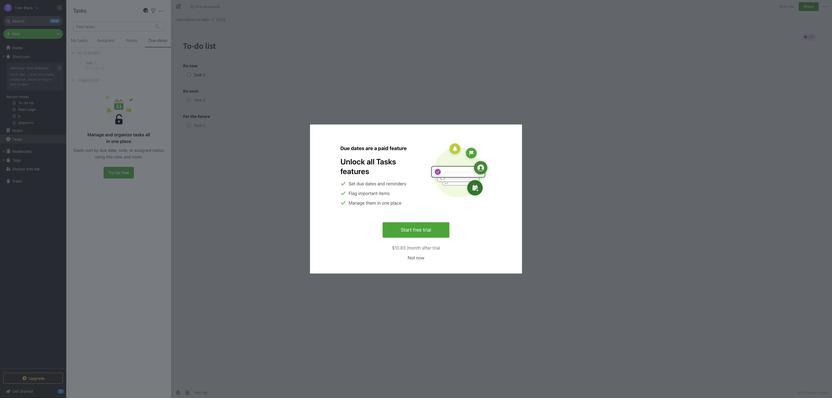 Task type: locate. For each thing, give the bounding box(es) containing it.
dates inside button
[[157, 38, 168, 43]]

0 vertical spatial or
[[38, 77, 41, 82]]

important
[[358, 191, 378, 196]]

all up "assigned" on the left top of the page
[[145, 133, 150, 138]]

tasks inside button
[[12, 137, 22, 142]]

tasks button
[[0, 135, 66, 144]]

1 in from the left
[[352, 194, 356, 199]]

1 horizontal spatial on
[[197, 17, 201, 22]]

0 horizontal spatial trial
[[423, 228, 431, 233]]

nov left 14
[[73, 148, 80, 152]]

one
[[111, 139, 119, 144], [382, 201, 389, 206]]

today
[[352, 180, 363, 185]]

tasks down the do
[[78, 38, 88, 43]]

one down the in 4 hours button
[[382, 201, 389, 206]]

1 vertical spatial due
[[340, 146, 350, 152]]

1 horizontal spatial place
[[391, 201, 401, 206]]

0 horizontal spatial 4
[[73, 17, 75, 22]]

main page
[[73, 65, 92, 69]]

tasks right the organize
[[133, 133, 144, 138]]

unlock all tasks features
[[340, 157, 396, 176]]

0 vertical spatial due
[[100, 148, 107, 153]]

1 vertical spatial due
[[357, 182, 364, 187]]

note,
[[46, 72, 55, 77], [119, 148, 128, 153]]

12
[[73, 82, 77, 86]]

or inside easily sort by due date, note, or assigned status using this view and more.
[[129, 148, 133, 153]]

1 vertical spatial a
[[43, 72, 45, 77]]

now
[[80, 37, 87, 42], [416, 256, 424, 261]]

now inside not now link
[[416, 256, 424, 261]]

shortcuts
[[12, 54, 30, 59]]

saved
[[818, 391, 828, 396]]

a right are
[[374, 146, 377, 152]]

1 do from the left
[[73, 37, 78, 42]]

2 vertical spatial dates
[[365, 182, 376, 187]]

icon
[[30, 72, 37, 77]]

0 vertical spatial 4
[[73, 17, 75, 22]]

1 vertical spatial in
[[377, 201, 381, 206]]

free
[[122, 171, 129, 175], [413, 228, 422, 233]]

0 vertical spatial manage
[[87, 133, 104, 138]]

for
[[104, 37, 110, 42]]

0 vertical spatial ago
[[96, 44, 102, 48]]

notes inside button
[[126, 38, 137, 43]]

trial right 'after'
[[433, 246, 440, 251]]

now inside to-do list do now do soon for the future
[[80, 37, 87, 42]]

and up items
[[378, 182, 385, 187]]

add tag image
[[184, 390, 191, 397]]

for
[[115, 171, 121, 175]]

0 vertical spatial trial
[[423, 228, 431, 233]]

tree
[[0, 43, 66, 369]]

the
[[111, 37, 116, 42], [19, 72, 25, 77]]

1 vertical spatial and
[[124, 155, 131, 160]]

now down the do
[[80, 37, 87, 42]]

0 horizontal spatial and
[[105, 133, 113, 138]]

group
[[0, 61, 66, 128]]

or for assigned
[[129, 148, 133, 153]]

2 in from the left
[[376, 194, 379, 199]]

0 horizontal spatial dates
[[157, 38, 168, 43]]

2 horizontal spatial a
[[374, 146, 377, 152]]

and inside manage and organize tasks all in one place
[[105, 133, 113, 138]]

0 horizontal spatial free
[[122, 171, 129, 175]]

0 horizontal spatial a
[[43, 72, 45, 77]]

a
[[73, 44, 75, 48], [43, 72, 45, 77], [374, 146, 377, 152]]

manage down 1
[[349, 201, 365, 206]]

0 horizontal spatial now
[[80, 37, 87, 42]]

4 left notes
[[73, 17, 75, 22]]

free right the start
[[413, 228, 422, 233]]

do down to-
[[73, 37, 78, 42]]

note list element
[[66, 0, 171, 399]]

all changes saved
[[798, 391, 828, 396]]

nov
[[202, 17, 209, 22], [73, 148, 80, 152]]

0 vertical spatial and
[[105, 133, 113, 138]]

in inside button
[[376, 194, 379, 199]]

0 vertical spatial place
[[120, 139, 131, 144]]

tasks
[[78, 38, 88, 43], [133, 133, 144, 138]]

free right "for"
[[122, 171, 129, 175]]

home
[[12, 45, 23, 50]]

tomorrow
[[371, 180, 389, 185]]

do down list
[[88, 37, 93, 42]]

0 horizontal spatial one
[[111, 139, 119, 144]]

on
[[197, 17, 201, 22], [38, 72, 42, 77]]

future
[[117, 37, 128, 42]]

manage up by on the left top of the page
[[87, 133, 104, 138]]

2/3
[[80, 51, 85, 55]]

do
[[73, 37, 78, 42], [88, 37, 93, 42]]

in inside manage and organize tasks all in one place
[[106, 139, 110, 144]]

in up manage them in one place
[[376, 194, 379, 199]]

0 vertical spatial the
[[111, 37, 116, 42]]

notes down find tasks… text box
[[126, 38, 137, 43]]

on down the shortcut
[[38, 72, 42, 77]]

all
[[145, 133, 150, 138], [367, 157, 375, 167]]

today button
[[349, 179, 366, 186]]

tasks inside the unlock all tasks features
[[376, 157, 396, 167]]

0 vertical spatial minutes
[[83, 44, 95, 48]]

list
[[85, 32, 91, 36]]

2 vertical spatial and
[[378, 182, 385, 187]]

you
[[788, 4, 794, 9]]

0 vertical spatial free
[[122, 171, 129, 175]]

my tasks
[[71, 38, 88, 43]]

share button
[[799, 2, 819, 11]]

or up more.
[[129, 148, 133, 153]]

the right for
[[111, 37, 116, 42]]

a left few
[[73, 44, 75, 48]]

notes up tasks button at the top left of the page
[[12, 128, 23, 133]]

2 vertical spatial tasks
[[376, 157, 396, 167]]

place down the organize
[[120, 139, 131, 144]]

1 vertical spatial or
[[129, 148, 133, 153]]

ago down here in the top of the page
[[91, 82, 97, 86]]

upgrade button
[[3, 374, 63, 385]]

in inside button
[[352, 194, 356, 199]]

and left the organize
[[105, 133, 113, 138]]

not now link
[[408, 255, 424, 262]]

1 horizontal spatial or
[[129, 148, 133, 153]]

0 horizontal spatial tasks
[[12, 137, 22, 142]]

manage inside manage and organize tasks all in one place
[[87, 133, 104, 138]]

or left tag
[[38, 77, 41, 82]]

tasks down paid
[[376, 157, 396, 167]]

tasks up notebooks
[[12, 137, 22, 142]]

place
[[120, 139, 131, 144], [391, 201, 401, 206]]

or inside icon on a note, notebook, stack or tag to add it here.
[[38, 77, 41, 82]]

tasks
[[73, 7, 87, 14], [12, 137, 22, 142], [376, 157, 396, 167]]

due right notes button
[[148, 38, 156, 43]]

share
[[803, 4, 814, 9]]

1 vertical spatial on
[[38, 72, 42, 77]]

shared with me
[[12, 167, 40, 172]]

tasks up 4 notes on the top
[[73, 7, 87, 14]]

0 horizontal spatial in
[[106, 139, 110, 144]]

0 vertical spatial on
[[197, 17, 201, 22]]

0 horizontal spatial due
[[100, 148, 107, 153]]

notes up notes
[[78, 6, 93, 12]]

0 horizontal spatial manage
[[87, 133, 104, 138]]

minutes right '12'
[[78, 82, 90, 86]]

upgrade
[[29, 377, 45, 381]]

the left the ...
[[19, 72, 25, 77]]

notebooks
[[12, 149, 32, 154]]

free inside start free trial button
[[413, 228, 422, 233]]

1 horizontal spatial note,
[[119, 148, 128, 153]]

one up date,
[[111, 139, 119, 144]]

in 4 hours button
[[373, 193, 397, 200]]

1 horizontal spatial do
[[88, 37, 93, 42]]

in right them
[[377, 201, 381, 206]]

1 horizontal spatial all
[[367, 157, 375, 167]]

$10.83 /month after trial
[[392, 246, 440, 251]]

due inside easily sort by due date, note, or assigned status using this view and more.
[[100, 148, 107, 153]]

note, inside easily sort by due date, note, or assigned status using this view and more.
[[119, 148, 128, 153]]

0 vertical spatial tasks
[[78, 38, 88, 43]]

1 horizontal spatial nov
[[202, 17, 209, 22]]

assigned button
[[93, 37, 119, 47]]

0 horizontal spatial the
[[19, 72, 25, 77]]

repeat button
[[420, 179, 442, 186]]

1 vertical spatial nov
[[73, 148, 80, 152]]

shortcuts button
[[0, 52, 66, 61]]

a inside note list element
[[73, 44, 75, 48]]

nov 14
[[73, 148, 84, 152]]

minutes up 2/3
[[83, 44, 95, 48]]

0 horizontal spatial do
[[73, 37, 78, 42]]

notes link
[[0, 126, 66, 135]]

4 notes
[[73, 17, 86, 22]]

bit
[[86, 71, 90, 75]]

1 horizontal spatial free
[[413, 228, 422, 233]]

place down hours
[[391, 201, 401, 206]]

2 vertical spatial a
[[374, 146, 377, 152]]

1 horizontal spatial one
[[382, 201, 389, 206]]

0 vertical spatial now
[[80, 37, 87, 42]]

try for free
[[108, 171, 129, 175]]

0 horizontal spatial all
[[145, 133, 150, 138]]

the inside to-do list do now do soon for the future
[[111, 37, 116, 42]]

2 horizontal spatial tasks
[[376, 157, 396, 167]]

here
[[91, 71, 99, 75]]

stack
[[28, 77, 37, 82]]

1 horizontal spatial dates
[[351, 146, 364, 152]]

0 vertical spatial in
[[106, 139, 110, 144]]

1 vertical spatial tasks
[[133, 133, 144, 138]]

1 vertical spatial tasks
[[12, 137, 22, 142]]

0 horizontal spatial nov
[[73, 148, 80, 152]]

1 horizontal spatial now
[[416, 256, 424, 261]]

1 horizontal spatial a
[[73, 44, 75, 48]]

1 vertical spatial note,
[[119, 148, 128, 153]]

and right view
[[124, 155, 131, 160]]

in
[[106, 139, 110, 144], [377, 201, 381, 206]]

due inside button
[[148, 38, 156, 43]]

now right not
[[416, 256, 424, 261]]

1 vertical spatial trial
[[433, 246, 440, 251]]

0 vertical spatial a
[[73, 44, 75, 48]]

dates for due dates
[[157, 38, 168, 43]]

1 horizontal spatial 4
[[380, 194, 382, 199]]

0 vertical spatial one
[[111, 139, 119, 144]]

notebook,
[[10, 77, 27, 82]]

1 horizontal spatial manage
[[349, 201, 365, 206]]

1 vertical spatial 4
[[380, 194, 382, 199]]

0 horizontal spatial place
[[120, 139, 131, 144]]

Search text field
[[7, 16, 59, 26]]

in 1 hour button
[[349, 193, 371, 200]]

1 vertical spatial one
[[382, 201, 389, 206]]

0 horizontal spatial tasks
[[78, 38, 88, 43]]

1 horizontal spatial the
[[111, 37, 116, 42]]

all inside the unlock all tasks features
[[367, 157, 375, 167]]

assigned
[[134, 148, 151, 153]]

more.
[[132, 155, 143, 160]]

notebook
[[204, 4, 220, 9]]

0 horizontal spatial in
[[352, 194, 356, 199]]

on right edited at the top left of page
[[197, 17, 201, 22]]

tree containing home
[[0, 43, 66, 369]]

0 horizontal spatial note,
[[46, 72, 55, 77]]

in 4 hours
[[376, 194, 394, 199]]

1 vertical spatial now
[[416, 256, 424, 261]]

notes
[[78, 6, 93, 12], [126, 38, 137, 43], [19, 95, 29, 99], [12, 128, 23, 133]]

1 horizontal spatial due
[[340, 146, 350, 152]]

only you
[[780, 4, 794, 9]]

notebooks link
[[0, 147, 66, 156]]

0 horizontal spatial on
[[38, 72, 42, 77]]

1 horizontal spatial tasks
[[133, 133, 144, 138]]

a up tag
[[43, 72, 45, 77]]

0 horizontal spatial due
[[148, 38, 156, 43]]

in up date,
[[106, 139, 110, 144]]

note, up view
[[119, 148, 128, 153]]

1 vertical spatial manage
[[349, 201, 365, 206]]

0 vertical spatial all
[[145, 133, 150, 138]]

4 left hours
[[380, 194, 382, 199]]

1 vertical spatial free
[[413, 228, 422, 233]]

nov left 17, at the left top
[[202, 17, 209, 22]]

1 vertical spatial the
[[19, 72, 25, 77]]

or for tag
[[38, 77, 41, 82]]

1 horizontal spatial and
[[124, 155, 131, 160]]

reminders
[[386, 182, 406, 187]]

due up unlock
[[340, 146, 350, 152]]

0 vertical spatial dates
[[157, 38, 168, 43]]

manage and organize tasks all in one place
[[87, 133, 150, 144]]

0 vertical spatial nov
[[202, 17, 209, 22]]

0 horizontal spatial or
[[38, 77, 41, 82]]

it
[[17, 82, 19, 87]]

1 horizontal spatial in
[[376, 194, 379, 199]]

and
[[105, 133, 113, 138], [124, 155, 131, 160], [378, 182, 385, 187]]

ago
[[96, 44, 102, 48], [91, 82, 97, 86]]

flag
[[349, 191, 357, 196]]

first notebook button
[[188, 3, 222, 10]]

1 vertical spatial all
[[367, 157, 375, 167]]

2 horizontal spatial dates
[[365, 182, 376, 187]]

note, up 'to'
[[46, 72, 55, 77]]

0 vertical spatial due
[[148, 38, 156, 43]]

all down are
[[367, 157, 375, 167]]

due right set
[[357, 182, 364, 187]]

None search field
[[7, 16, 59, 26]]

set due dates and reminders
[[349, 182, 406, 187]]

in for in 1 hour
[[352, 194, 356, 199]]

2023
[[216, 17, 225, 22]]

trial inside button
[[423, 228, 431, 233]]

due right by on the left top of the page
[[100, 148, 107, 153]]

add your first shortcut
[[10, 66, 49, 70]]

note, inside icon on a note, notebook, stack or tag to add it here.
[[46, 72, 55, 77]]

my tasks button
[[66, 37, 93, 47]]

1 vertical spatial dates
[[351, 146, 364, 152]]

in left 1
[[352, 194, 356, 199]]

1 horizontal spatial trial
[[433, 246, 440, 251]]

0 vertical spatial tasks
[[73, 7, 87, 14]]

easily sort by due date, note, or assigned status using this view and more.
[[73, 148, 164, 160]]

ago down soon
[[96, 44, 102, 48]]

0 vertical spatial note,
[[46, 72, 55, 77]]

place inside manage and organize tasks all in one place
[[120, 139, 131, 144]]

trial up 'after'
[[423, 228, 431, 233]]

group containing add your first shortcut
[[0, 61, 66, 128]]



Task type: describe. For each thing, give the bounding box(es) containing it.
to-
[[73, 32, 80, 36]]

do
[[80, 32, 84, 36]]

items
[[379, 191, 390, 196]]

manage for manage and organize tasks all in one place
[[87, 133, 104, 138]]

recent
[[6, 95, 18, 99]]

notes right recent
[[19, 95, 29, 99]]

start
[[401, 228, 412, 233]]

try for free button
[[104, 167, 134, 179]]

tasks inside manage and organize tasks all in one place
[[133, 133, 144, 138]]

1
[[357, 194, 358, 199]]

not now
[[408, 256, 424, 261]]

in for in 4 hours
[[376, 194, 379, 199]]

status
[[152, 148, 164, 153]]

notes inside note list element
[[78, 6, 93, 12]]

1 horizontal spatial in
[[377, 201, 381, 206]]

2 horizontal spatial and
[[378, 182, 385, 187]]

new task image
[[142, 7, 149, 14]]

are
[[366, 146, 373, 152]]

a few minutes ago
[[73, 44, 102, 48]]

me
[[34, 167, 40, 172]]

feature
[[390, 146, 407, 152]]

...
[[26, 72, 29, 77]]

first
[[26, 66, 33, 70]]

notes button
[[119, 37, 145, 47]]

tag
[[42, 77, 48, 82]]

repeat
[[427, 180, 439, 185]]

on inside note window element
[[197, 17, 201, 22]]

not
[[408, 256, 415, 261]]

due dates are a paid feature
[[340, 146, 407, 152]]

custom button
[[394, 179, 418, 186]]

due for due dates
[[148, 38, 156, 43]]

icon on a note, notebook, stack or tag to add it here.
[[10, 72, 55, 87]]

changes
[[803, 391, 817, 396]]

hours
[[384, 194, 394, 199]]

organize
[[114, 133, 132, 138]]

here.
[[20, 82, 29, 87]]

/month
[[407, 246, 421, 251]]

expand note image
[[175, 3, 182, 10]]

date,
[[108, 148, 118, 153]]

4 inside button
[[380, 194, 382, 199]]

first
[[195, 4, 203, 9]]

all inside manage and organize tasks all in one place
[[145, 133, 150, 138]]

all
[[798, 391, 802, 396]]

after
[[422, 246, 432, 251]]

free inside try for free button
[[122, 171, 129, 175]]

4 inside note list element
[[73, 17, 75, 22]]

due dates
[[148, 38, 168, 43]]

Find tasks… text field
[[74, 22, 152, 31]]

hour
[[359, 194, 368, 199]]

home link
[[0, 43, 66, 52]]

group inside tree
[[0, 61, 66, 128]]

in 1 hour
[[352, 194, 368, 199]]

a
[[73, 71, 76, 75]]

add a reminder image
[[175, 390, 181, 397]]

tags
[[12, 158, 21, 163]]

$10.83
[[392, 246, 406, 251]]

shared with me link
[[0, 165, 66, 174]]

unlock
[[340, 157, 365, 167]]

dates for due dates are a paid feature
[[351, 146, 364, 152]]

due for due dates are a paid feature
[[340, 146, 350, 152]]

custom
[[401, 180, 415, 185]]

2 do from the left
[[88, 37, 93, 42]]

Note Editor text field
[[171, 27, 832, 388]]

17,
[[210, 17, 215, 22]]

using
[[95, 155, 105, 160]]

flag important items
[[349, 191, 390, 196]]

my
[[71, 38, 77, 43]]

gngnsrns
[[73, 131, 91, 136]]

this
[[106, 155, 113, 160]]

trash
[[12, 179, 22, 184]]

add
[[10, 66, 17, 70]]

expand tags image
[[1, 158, 6, 163]]

on inside icon on a note, notebook, stack or tag to add it here.
[[38, 72, 42, 77]]

settings image
[[56, 4, 63, 11]]

1 horizontal spatial tasks
[[73, 7, 87, 14]]

to
[[49, 77, 52, 82]]

nov inside note window element
[[202, 17, 209, 22]]

one inside manage and organize tasks all in one place
[[111, 139, 119, 144]]

little
[[77, 71, 85, 75]]

start free trial
[[401, 228, 431, 233]]

tasks inside button
[[78, 38, 88, 43]]

edited
[[185, 17, 196, 22]]

notes
[[76, 17, 86, 22]]

expand notebooks image
[[1, 149, 6, 154]]

new button
[[3, 29, 63, 39]]

1 vertical spatial ago
[[91, 82, 97, 86]]

try
[[108, 171, 114, 175]]

and inside easily sort by due date, note, or assigned status using this view and more.
[[124, 155, 131, 160]]

manage for manage them in one place
[[349, 201, 365, 206]]

page
[[83, 65, 92, 69]]

due dates button
[[145, 37, 171, 47]]

1 vertical spatial place
[[391, 201, 401, 206]]

1 vertical spatial minutes
[[78, 82, 90, 86]]

a inside icon on a note, notebook, stack or tag to add it here.
[[43, 72, 45, 77]]

features
[[340, 167, 369, 176]]

tomorrow button
[[368, 179, 392, 186]]

with
[[26, 167, 33, 172]]

first notebook
[[195, 4, 220, 9]]

few
[[76, 44, 82, 48]]

1 horizontal spatial due
[[357, 182, 364, 187]]

note window element
[[171, 0, 832, 399]]

soon
[[94, 37, 103, 42]]

a little bit here
[[73, 71, 99, 75]]

last
[[176, 17, 183, 22]]

the inside group
[[19, 72, 25, 77]]

nov inside note list element
[[73, 148, 80, 152]]

start free trial button
[[383, 223, 450, 238]]

sort
[[85, 148, 93, 153]]



Task type: vqa. For each thing, say whether or not it's contained in the screenshot.
"for" within 'Get It Free For 7 Days' button
no



